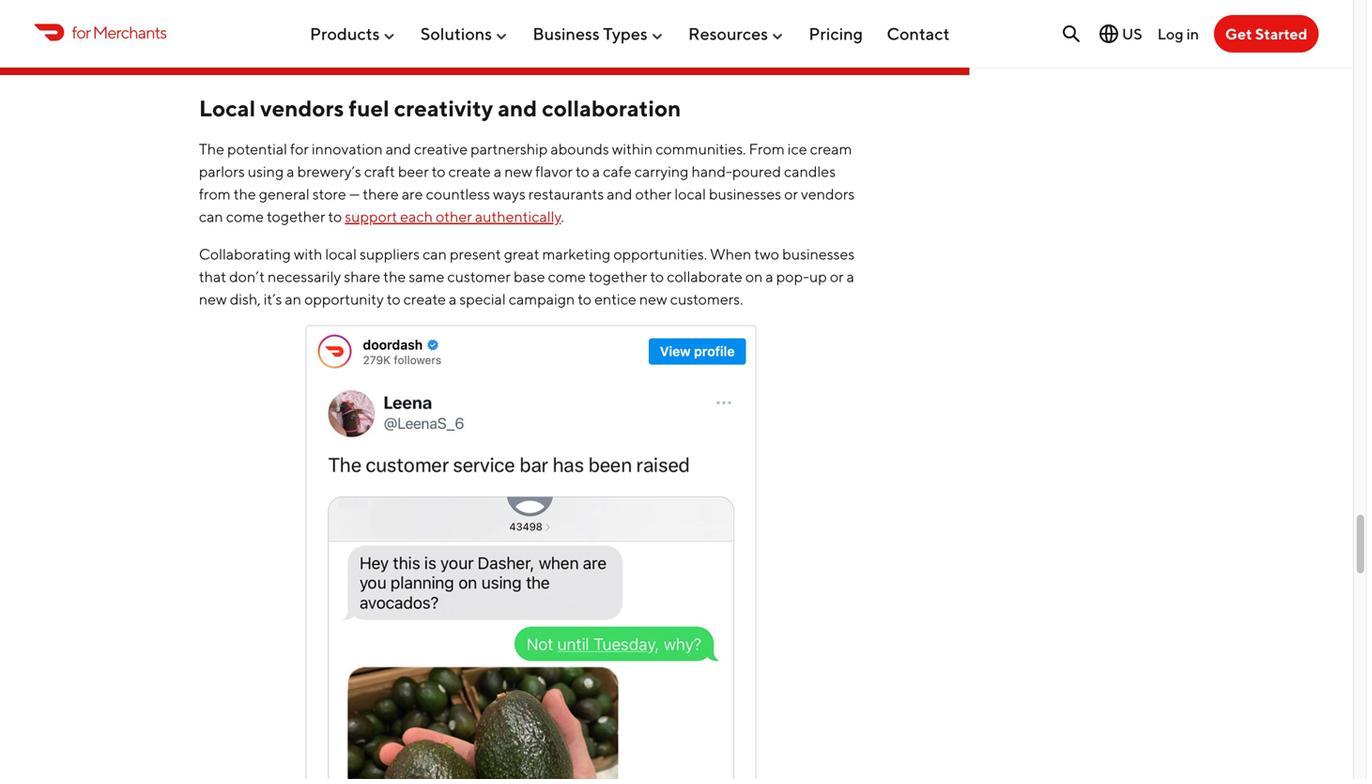 Task type: describe. For each thing, give the bounding box(es) containing it.
log in link
[[1158, 25, 1199, 43]]

in
[[1187, 25, 1199, 43]]

a right on
[[766, 268, 774, 286]]

a up general
[[287, 163, 295, 181]]

the inside collaborating with local suppliers can present great marketing opportunities. when two businesses that don't necessarily share the same customer base come together to collaborate on a pop-up or a new dish, it's an opportunity to create a special campaign to entice new customers.
[[383, 268, 406, 286]]

an
[[285, 290, 301, 308]]

create inside the potential for innovation and creative partnership abounds within communities. from ice cream parlors using a brewery's craft beer to create a new flavor to a cafe carrying hand-poured candles from the general store — there are countless ways restaurants and other local businesses or vendors can come together to
[[448, 163, 491, 181]]

two
[[754, 245, 780, 263]]

great
[[504, 245, 540, 263]]

vendors inside the potential for innovation and creative partnership abounds within communities. from ice cream parlors using a brewery's craft beer to create a new flavor to a cafe carrying hand-poured candles from the general store — there are countless ways restaurants and other local businesses or vendors can come together to
[[801, 185, 855, 203]]

collaborating with local suppliers can present great marketing opportunities. when two businesses that don't necessarily share the same customer base come together to collaborate on a pop-up or a new dish, it's an opportunity to create a special campaign to entice new customers.
[[199, 245, 855, 308]]

to down creative
[[432, 163, 446, 181]]

collaborating
[[199, 245, 291, 263]]

new inside the potential for innovation and creative partnership abounds within communities. from ice cream parlors using a brewery's craft beer to create a new flavor to a cafe carrying hand-poured candles from the general store — there are countless ways restaurants and other local businesses or vendors can come together to
[[504, 163, 533, 181]]

partnership
[[471, 140, 548, 158]]

innovation
[[312, 140, 383, 158]]

each
[[400, 208, 433, 226]]

from
[[199, 185, 231, 203]]

log in
[[1158, 25, 1199, 43]]

collaborate
[[667, 268, 743, 286]]

get
[[1226, 25, 1252, 43]]

entice
[[595, 290, 637, 308]]

flavor
[[535, 163, 573, 181]]

customers.
[[670, 290, 743, 308]]

ice
[[788, 140, 807, 158]]

support
[[345, 208, 397, 226]]

with
[[294, 245, 322, 263]]

pricing
[[809, 24, 863, 44]]

the potential for innovation and creative partnership abounds within communities. from ice cream parlors using a brewery's craft beer to create a new flavor to a cafe carrying hand-poured candles from the general store — there are countless ways restaurants and other local businesses or vendors can come together to
[[199, 140, 855, 226]]

contact link
[[887, 16, 950, 51]]

products
[[310, 24, 380, 44]]

local
[[199, 95, 256, 122]]

suppliers
[[360, 245, 420, 263]]

a left cafe
[[592, 163, 600, 181]]

special
[[460, 290, 506, 308]]

merchants
[[93, 22, 166, 42]]

other inside the potential for innovation and creative partnership abounds within communities. from ice cream parlors using a brewery's craft beer to create a new flavor to a cafe carrying hand-poured candles from the general store — there are countless ways restaurants and other local businesses or vendors can come together to
[[635, 185, 672, 203]]

business types link
[[533, 16, 665, 51]]

and for creative
[[386, 140, 411, 158]]

log
[[1158, 25, 1184, 43]]

beer
[[398, 163, 429, 181]]

to down store
[[328, 208, 342, 226]]

necessarily
[[268, 268, 341, 286]]

it's
[[264, 290, 282, 308]]

contact
[[887, 24, 950, 44]]

using
[[248, 163, 284, 181]]

create inside collaborating with local suppliers can present great marketing opportunities. when two businesses that don't necessarily share the same customer base come together to collaborate on a pop-up or a new dish, it's an opportunity to create a special campaign to entice new customers.
[[404, 290, 446, 308]]

potential
[[227, 140, 287, 158]]

us
[[1122, 25, 1143, 43]]

—
[[349, 185, 360, 203]]

up
[[809, 268, 827, 286]]

get started
[[1226, 25, 1308, 43]]

opportunities.
[[614, 245, 707, 263]]

a down partnership
[[494, 163, 502, 181]]

started
[[1255, 25, 1308, 43]]

hand-
[[692, 163, 732, 181]]

campaign
[[509, 290, 575, 308]]

on
[[746, 268, 763, 286]]

2 horizontal spatial new
[[639, 290, 667, 308]]

resources
[[688, 24, 768, 44]]

ways
[[493, 185, 526, 203]]

business
[[533, 24, 600, 44]]

and for collaboration
[[498, 95, 537, 122]]

carrying
[[635, 163, 689, 181]]

parlors
[[199, 163, 245, 181]]

0 horizontal spatial vendors
[[260, 95, 344, 122]]

together inside the potential for innovation and creative partnership abounds within communities. from ice cream parlors using a brewery's craft beer to create a new flavor to a cafe carrying hand-poured candles from the general store — there are countless ways restaurants and other local businesses or vendors can come together to
[[267, 208, 325, 226]]

base
[[514, 268, 545, 286]]

products link
[[310, 16, 397, 51]]

to left entice
[[578, 290, 592, 308]]

come inside collaborating with local suppliers can present great marketing opportunities. when two businesses that don't necessarily share the same customer base come together to collaborate on a pop-up or a new dish, it's an opportunity to create a special campaign to entice new customers.
[[548, 268, 586, 286]]

solutions
[[420, 24, 492, 44]]

opportunity
[[304, 290, 384, 308]]

can inside collaborating with local suppliers can present great marketing opportunities. when two businesses that don't necessarily share the same customer base come together to collaborate on a pop-up or a new dish, it's an opportunity to create a special campaign to entice new customers.
[[423, 245, 447, 263]]



Task type: vqa. For each thing, say whether or not it's contained in the screenshot.
creativity
yes



Task type: locate. For each thing, give the bounding box(es) containing it.
businesses up up
[[782, 245, 855, 263]]

restaurants
[[529, 185, 604, 203]]

0 horizontal spatial create
[[404, 290, 446, 308]]

support each other authentically .
[[345, 208, 564, 226]]

for
[[72, 22, 90, 42], [290, 140, 309, 158]]

or inside the potential for innovation and creative partnership abounds within communities. from ice cream parlors using a brewery's craft beer to create a new flavor to a cafe carrying hand-poured candles from the general store — there are countless ways restaurants and other local businesses or vendors can come together to
[[784, 185, 798, 203]]

0 horizontal spatial businesses
[[709, 185, 782, 203]]

countless
[[426, 185, 490, 203]]

new
[[504, 163, 533, 181], [199, 290, 227, 308], [639, 290, 667, 308]]

business types
[[533, 24, 648, 44]]

cream
[[810, 140, 852, 158]]

0 vertical spatial local
[[675, 185, 706, 203]]

can inside the potential for innovation and creative partnership abounds within communities. from ice cream parlors using a brewery's craft beer to create a new flavor to a cafe carrying hand-poured candles from the general store — there are countless ways restaurants and other local businesses or vendors can come together to
[[199, 208, 223, 226]]

0 vertical spatial the
[[234, 185, 256, 203]]

fuel
[[349, 95, 390, 122]]

new up ways
[[504, 163, 533, 181]]

vendors
[[260, 95, 344, 122], [801, 185, 855, 203]]

0 vertical spatial can
[[199, 208, 223, 226]]

present
[[450, 245, 501, 263]]

get started button
[[1214, 15, 1319, 53]]

to down 'opportunities.'
[[650, 268, 664, 286]]

and up beer
[[386, 140, 411, 158]]

1 vertical spatial and
[[386, 140, 411, 158]]

cafe
[[603, 163, 632, 181]]

marketing
[[542, 245, 611, 263]]

1 horizontal spatial for
[[290, 140, 309, 158]]

the inside the potential for innovation and creative partnership abounds within communities. from ice cream parlors using a brewery's craft beer to create a new flavor to a cafe carrying hand-poured candles from the general store — there are countless ways restaurants and other local businesses or vendors can come together to
[[234, 185, 256, 203]]

1 vertical spatial the
[[383, 268, 406, 286]]

0 vertical spatial businesses
[[709, 185, 782, 203]]

local inside the potential for innovation and creative partnership abounds within communities. from ice cream parlors using a brewery's craft beer to create a new flavor to a cafe carrying hand-poured candles from the general store — there are countless ways restaurants and other local businesses or vendors can come together to
[[675, 185, 706, 203]]

or down candles
[[784, 185, 798, 203]]

collaboration
[[542, 95, 681, 122]]

together down general
[[267, 208, 325, 226]]

vendors up potential at the top left
[[260, 95, 344, 122]]

general
[[259, 185, 310, 203]]

1 vertical spatial can
[[423, 245, 447, 263]]

for merchants link
[[34, 20, 166, 45]]

1 horizontal spatial vendors
[[801, 185, 855, 203]]

0 vertical spatial vendors
[[260, 95, 344, 122]]

1 vertical spatial together
[[589, 268, 647, 286]]

0 vertical spatial other
[[635, 185, 672, 203]]

1 horizontal spatial businesses
[[782, 245, 855, 263]]

local inside collaborating with local suppliers can present great marketing opportunities. when two businesses that don't necessarily share the same customer base come together to collaborate on a pop-up or a new dish, it's an opportunity to create a special campaign to entice new customers.
[[325, 245, 357, 263]]

together up entice
[[589, 268, 647, 286]]

to
[[432, 163, 446, 181], [576, 163, 590, 181], [328, 208, 342, 226], [650, 268, 664, 286], [387, 290, 401, 308], [578, 290, 592, 308]]

1 horizontal spatial together
[[589, 268, 647, 286]]

0 horizontal spatial and
[[386, 140, 411, 158]]

1 horizontal spatial can
[[423, 245, 447, 263]]

authentically
[[475, 208, 561, 226]]

1 horizontal spatial and
[[498, 95, 537, 122]]

1 vertical spatial local
[[325, 245, 357, 263]]

1 vertical spatial come
[[548, 268, 586, 286]]

abounds
[[551, 140, 609, 158]]

vendors down candles
[[801, 185, 855, 203]]

businesses inside the potential for innovation and creative partnership abounds within communities. from ice cream parlors using a brewery's craft beer to create a new flavor to a cafe carrying hand-poured candles from the general store — there are countless ways restaurants and other local businesses or vendors can come together to
[[709, 185, 782, 203]]

for up brewery's on the left top
[[290, 140, 309, 158]]

other down carrying
[[635, 185, 672, 203]]

for left merchants
[[72, 22, 90, 42]]

local down hand-
[[675, 185, 706, 203]]

same
[[409, 268, 445, 286]]

0 vertical spatial and
[[498, 95, 537, 122]]

that
[[199, 268, 226, 286]]

local up share
[[325, 245, 357, 263]]

0 vertical spatial for
[[72, 22, 90, 42]]

other down countless at top left
[[436, 208, 472, 226]]

1 vertical spatial vendors
[[801, 185, 855, 203]]

can
[[199, 208, 223, 226], [423, 245, 447, 263]]

globe line image
[[1098, 23, 1120, 45]]

candles
[[784, 163, 836, 181]]

a left special at left top
[[449, 290, 457, 308]]

1 vertical spatial other
[[436, 208, 472, 226]]

2 horizontal spatial and
[[607, 185, 633, 203]]

1 horizontal spatial the
[[383, 268, 406, 286]]

creativity
[[394, 95, 493, 122]]

types
[[603, 24, 648, 44]]

and down cafe
[[607, 185, 633, 203]]

the down suppliers on the left top of the page
[[383, 268, 406, 286]]

1 horizontal spatial other
[[635, 185, 672, 203]]

create down same
[[404, 290, 446, 308]]

or inside collaborating with local suppliers can present great marketing opportunities. when two businesses that don't necessarily share the same customer base come together to collaborate on a pop-up or a new dish, it's an opportunity to create a special campaign to entice new customers.
[[830, 268, 844, 286]]

1 vertical spatial businesses
[[782, 245, 855, 263]]

the
[[234, 185, 256, 203], [383, 268, 406, 286]]

0 horizontal spatial the
[[234, 185, 256, 203]]

or
[[784, 185, 798, 203], [830, 268, 844, 286]]

creative
[[414, 140, 468, 158]]

0 horizontal spatial for
[[72, 22, 90, 42]]

support each other authentically link
[[345, 208, 561, 226]]

and up partnership
[[498, 95, 537, 122]]

1 horizontal spatial or
[[830, 268, 844, 286]]

local vendors fuel creativity and collaboration
[[199, 95, 681, 122]]

from
[[749, 140, 785, 158]]

businesses inside collaborating with local suppliers can present great marketing opportunities. when two businesses that don't necessarily share the same customer base come together to collaborate on a pop-up or a new dish, it's an opportunity to create a special campaign to entice new customers.
[[782, 245, 855, 263]]

craft
[[364, 163, 395, 181]]

the
[[199, 140, 224, 158]]

0 horizontal spatial or
[[784, 185, 798, 203]]

dish,
[[230, 290, 261, 308]]

don't
[[229, 268, 265, 286]]

pop-
[[776, 268, 809, 286]]

0 horizontal spatial together
[[267, 208, 325, 226]]

can down from
[[199, 208, 223, 226]]

to down abounds
[[576, 163, 590, 181]]

0 vertical spatial come
[[226, 208, 264, 226]]

new down that
[[199, 290, 227, 308]]

1 horizontal spatial come
[[548, 268, 586, 286]]

are
[[402, 185, 423, 203]]

the right from
[[234, 185, 256, 203]]

businesses down poured
[[709, 185, 782, 203]]

store
[[313, 185, 346, 203]]

other
[[635, 185, 672, 203], [436, 208, 472, 226]]

0 vertical spatial together
[[267, 208, 325, 226]]

0 horizontal spatial can
[[199, 208, 223, 226]]

new right entice
[[639, 290, 667, 308]]

to down suppliers on the left top of the page
[[387, 290, 401, 308]]

local
[[675, 185, 706, 203], [325, 245, 357, 263]]

come up collaborating
[[226, 208, 264, 226]]

poured
[[732, 163, 781, 181]]

create
[[448, 163, 491, 181], [404, 290, 446, 308]]

come
[[226, 208, 264, 226], [548, 268, 586, 286]]

customer
[[447, 268, 511, 286]]

1 horizontal spatial new
[[504, 163, 533, 181]]

0 horizontal spatial new
[[199, 290, 227, 308]]

0 horizontal spatial local
[[325, 245, 357, 263]]

1 vertical spatial for
[[290, 140, 309, 158]]

pricing link
[[809, 16, 863, 51]]

when
[[710, 245, 752, 263]]

come inside the potential for innovation and creative partnership abounds within communities. from ice cream parlors using a brewery's craft beer to create a new flavor to a cafe carrying hand-poured candles from the general store — there are countless ways restaurants and other local businesses or vendors can come together to
[[226, 208, 264, 226]]

or right up
[[830, 268, 844, 286]]

0 horizontal spatial come
[[226, 208, 264, 226]]

for merchants
[[72, 22, 166, 42]]

0 vertical spatial or
[[784, 185, 798, 203]]

1 horizontal spatial local
[[675, 185, 706, 203]]

solutions link
[[420, 16, 509, 51]]

1 horizontal spatial create
[[448, 163, 491, 181]]

within
[[612, 140, 653, 158]]

come down marketing
[[548, 268, 586, 286]]

.
[[561, 208, 564, 226]]

can up same
[[423, 245, 447, 263]]

a right up
[[847, 268, 855, 286]]

share
[[344, 268, 381, 286]]

together
[[267, 208, 325, 226], [589, 268, 647, 286]]

1 vertical spatial or
[[830, 268, 844, 286]]

brewery's
[[297, 163, 361, 181]]

together inside collaborating with local suppliers can present great marketing opportunities. when two businesses that don't necessarily share the same customer base come together to collaborate on a pop-up or a new dish, it's an opportunity to create a special campaign to entice new customers.
[[589, 268, 647, 286]]

communities.
[[656, 140, 746, 158]]

create up countless at top left
[[448, 163, 491, 181]]

0 vertical spatial create
[[448, 163, 491, 181]]

businesses
[[709, 185, 782, 203], [782, 245, 855, 263]]

1 vertical spatial create
[[404, 290, 446, 308]]

0 horizontal spatial other
[[436, 208, 472, 226]]

a
[[287, 163, 295, 181], [494, 163, 502, 181], [592, 163, 600, 181], [766, 268, 774, 286], [847, 268, 855, 286], [449, 290, 457, 308]]

2 vertical spatial and
[[607, 185, 633, 203]]

for inside the potential for innovation and creative partnership abounds within communities. from ice cream parlors using a brewery's craft beer to create a new flavor to a cafe carrying hand-poured candles from the general store — there are countless ways restaurants and other local businesses or vendors can come together to
[[290, 140, 309, 158]]

resources link
[[688, 16, 785, 51]]

and
[[498, 95, 537, 122], [386, 140, 411, 158], [607, 185, 633, 203]]

there
[[363, 185, 399, 203]]



